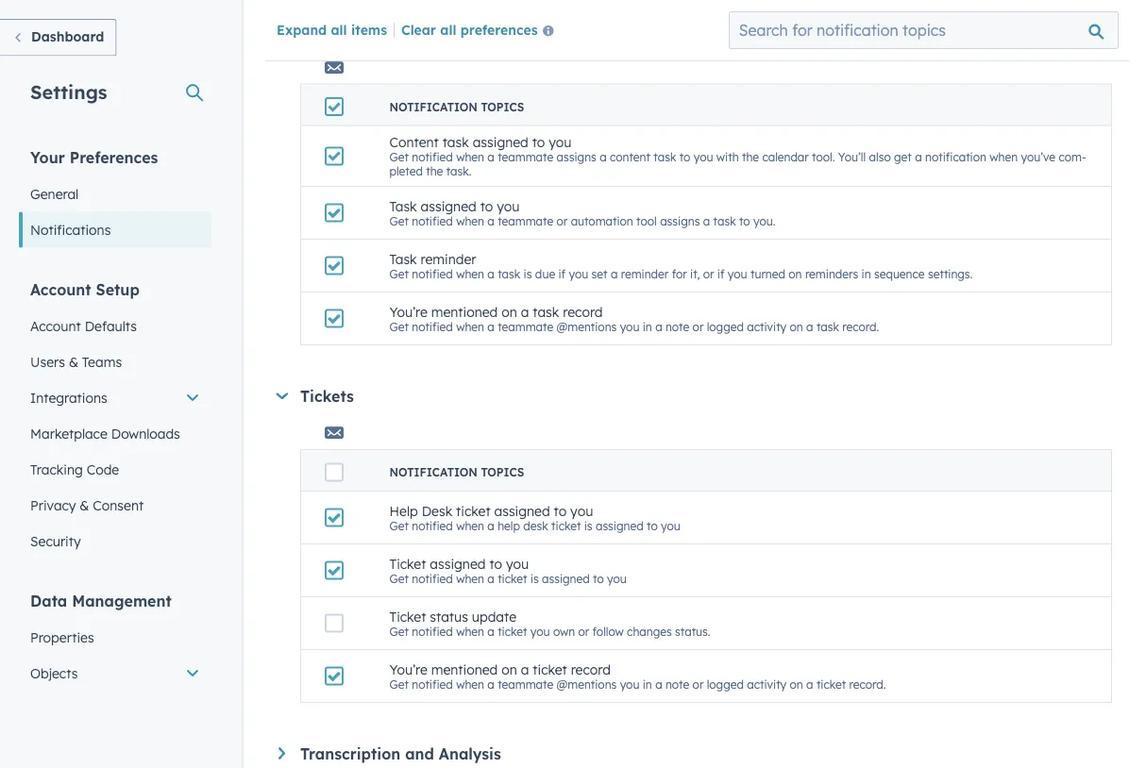 Task type: locate. For each thing, give the bounding box(es) containing it.
logged inside you're mentioned on a ticket record get notified when a teammate @mentions you in a note or logged activity on a ticket record.
[[707, 678, 744, 692]]

expand all items button
[[277, 21, 387, 38]]

0 vertical spatial logged
[[707, 320, 744, 335]]

you inside ticket status update get notified when a ticket you own or follow changes status.
[[530, 625, 550, 640]]

1 activity from the top
[[747, 320, 787, 335]]

assigned up 'ticket assigned to you get notified when a ticket is assigned to you' at the bottom of the page
[[494, 503, 550, 520]]

ticket
[[390, 556, 426, 572], [390, 609, 426, 625]]

8 get from the top
[[390, 678, 409, 692]]

@mentions down set
[[557, 320, 617, 335]]

get inside you're mentioned on a ticket record get notified when a teammate @mentions you in a note or logged activity on a ticket record.
[[390, 678, 409, 692]]

own
[[553, 625, 575, 640]]

@mentions for you're mentioned on a task record
[[557, 320, 617, 335]]

marketplace downloads
[[30, 425, 180, 442]]

mentioned
[[431, 304, 498, 320], [431, 662, 498, 678]]

note
[[666, 320, 690, 335], [666, 678, 690, 692]]

0 vertical spatial &
[[69, 354, 78, 370]]

tickets
[[300, 388, 354, 407]]

@mentions inside you're mentioned on a ticket record get notified when a teammate @mentions you in a note or logged activity on a ticket record.
[[557, 678, 617, 692]]

1 account from the top
[[30, 280, 91, 299]]

notification up desk on the left bottom
[[390, 466, 478, 480]]

assigns
[[557, 151, 597, 165], [660, 215, 700, 229]]

activity inside you're mentioned on a ticket record get notified when a teammate @mentions you in a note or logged activity on a ticket record.
[[747, 678, 787, 692]]

assigned inside the task assigned to you get notified when a teammate or automation tool assigns a task to you.
[[421, 198, 477, 215]]

4 notified from the top
[[412, 320, 453, 335]]

2 ticket from the top
[[390, 609, 426, 625]]

your
[[30, 148, 65, 167]]

notified inside ticket status update get notified when a ticket you own or follow changes status.
[[412, 625, 453, 640]]

ticket inside ticket status update get notified when a ticket you own or follow changes status.
[[390, 609, 426, 625]]

or down it,
[[693, 320, 704, 335]]

1 vertical spatial notification
[[390, 466, 478, 480]]

marketplace downloads link
[[19, 416, 212, 452]]

Search for notification topics search field
[[729, 11, 1119, 49]]

account defaults
[[30, 318, 137, 334]]

1 horizontal spatial the
[[742, 151, 759, 165]]

in for content task assigned to you
[[643, 320, 652, 335]]

all
[[331, 21, 347, 38], [440, 21, 456, 38]]

2 get from the top
[[390, 215, 409, 229]]

task
[[390, 198, 417, 215], [390, 251, 417, 267]]

0 vertical spatial task
[[390, 198, 417, 215]]

task up task.
[[443, 134, 469, 151]]

tracking code
[[30, 461, 119, 478]]

or for you're mentioned on a task record
[[693, 320, 704, 335]]

0 vertical spatial assigns
[[557, 151, 597, 165]]

1 vertical spatial you're
[[390, 662, 428, 678]]

logged for you're mentioned on a task record
[[707, 320, 744, 335]]

1 notified from the top
[[412, 151, 453, 165]]

1 get from the top
[[390, 151, 409, 165]]

teammate inside content task assigned to you get notified when a teammate assigns a content task to you with the calendar tool. you'll also get a notification when you've completed the task.
[[498, 151, 554, 165]]

topics down the preferences
[[481, 100, 524, 114]]

2 logged from the top
[[707, 678, 744, 692]]

logged inside you're mentioned on a task record get notified when a teammate @mentions you in a note or logged activity on a task record.
[[707, 320, 744, 335]]

is left due on the left
[[524, 267, 532, 282]]

or inside you're mentioned on a task record get notified when a teammate @mentions you in a note or logged activity on a task record.
[[693, 320, 704, 335]]

2 vertical spatial is
[[530, 572, 539, 587]]

for
[[672, 267, 687, 282]]

mentioned inside you're mentioned on a task record get notified when a teammate @mentions you in a note or logged activity on a task record.
[[431, 304, 498, 320]]

the left task.
[[426, 165, 443, 179]]

0 horizontal spatial all
[[331, 21, 347, 38]]

task left due on the left
[[498, 267, 520, 282]]

in
[[862, 267, 871, 282], [643, 320, 652, 335], [643, 678, 652, 692]]

1 note from the top
[[666, 320, 690, 335]]

0 horizontal spatial assigns
[[557, 151, 597, 165]]

notification up "content"
[[390, 100, 478, 114]]

assigned right "content"
[[473, 134, 529, 151]]

all for expand
[[331, 21, 347, 38]]

privacy & consent link
[[19, 488, 212, 524]]

if right it,
[[718, 267, 725, 282]]

@mentions
[[557, 320, 617, 335], [557, 678, 617, 692]]

transcription and analysis button
[[279, 746, 1112, 764]]

get inside you're mentioned on a task record get notified when a teammate @mentions you in a note or logged activity on a task record.
[[390, 320, 409, 335]]

reminders
[[805, 267, 859, 282]]

0 vertical spatial record
[[563, 304, 603, 320]]

the right with
[[742, 151, 759, 165]]

you're
[[390, 304, 428, 320], [390, 662, 428, 678]]

to
[[532, 134, 545, 151], [680, 151, 691, 165], [480, 198, 493, 215], [739, 215, 750, 229], [554, 503, 567, 520], [647, 520, 658, 534], [490, 556, 502, 572], [593, 572, 604, 587]]

all left items
[[331, 21, 347, 38]]

2 all from the left
[[440, 21, 456, 38]]

you.
[[754, 215, 776, 229]]

in down task reminder get notified when a task is due if you set a reminder for it, or if you turned on reminders in sequence settings.
[[643, 320, 652, 335]]

content task assigned to you get notified when a teammate assigns a content task to you with the calendar tool. you'll also get a notification when you've completed the task.
[[390, 134, 1087, 179]]

when inside help desk ticket assigned to you get notified when a help desk ticket is assigned to you
[[456, 520, 484, 534]]

notified inside help desk ticket assigned to you get notified when a help desk ticket is assigned to you
[[412, 520, 453, 534]]

1 vertical spatial @mentions
[[557, 678, 617, 692]]

3 get from the top
[[390, 267, 409, 282]]

you're inside you're mentioned on a task record get notified when a teammate @mentions you in a note or logged activity on a task record.
[[390, 304, 428, 320]]

is right desk
[[584, 520, 593, 534]]

record. for you're mentioned on a ticket record
[[849, 678, 886, 692]]

4 get from the top
[[390, 320, 409, 335]]

when inside you're mentioned on a task record get notified when a teammate @mentions you in a note or logged activity on a task record.
[[456, 320, 484, 335]]

assigns right tool
[[660, 215, 700, 229]]

your preferences
[[30, 148, 158, 167]]

is
[[524, 267, 532, 282], [584, 520, 593, 534], [530, 572, 539, 587]]

2 teammate from the top
[[498, 215, 554, 229]]

1 vertical spatial task
[[390, 251, 417, 267]]

note inside you're mentioned on a ticket record get notified when a teammate @mentions you in a note or logged activity on a ticket record.
[[666, 678, 690, 692]]

notification topics for task
[[390, 100, 524, 114]]

2 you're from the top
[[390, 662, 428, 678]]

you're for you're mentioned on a task record
[[390, 304, 428, 320]]

record inside you're mentioned on a ticket record get notified when a teammate @mentions you in a note or logged activity on a ticket record.
[[571, 662, 611, 678]]

1 vertical spatial mentioned
[[431, 662, 498, 678]]

a inside ticket status update get notified when a ticket you own or follow changes status.
[[488, 625, 495, 640]]

task inside task reminder get notified when a task is due if you set a reminder for it, or if you turned on reminders in sequence settings.
[[390, 251, 417, 267]]

status.
[[675, 625, 711, 640]]

notified inside 'ticket assigned to you get notified when a ticket is assigned to you'
[[412, 572, 453, 587]]

tracking
[[30, 461, 83, 478]]

2 activity from the top
[[747, 678, 787, 692]]

in inside you're mentioned on a ticket record get notified when a teammate @mentions you in a note or logged activity on a ticket record.
[[643, 678, 652, 692]]

2 @mentions from the top
[[557, 678, 617, 692]]

ticket assigned to you get notified when a ticket is assigned to you
[[390, 556, 627, 587]]

2 notification from the top
[[390, 466, 478, 480]]

0 horizontal spatial &
[[69, 354, 78, 370]]

get
[[894, 151, 912, 165]]

1 horizontal spatial assigns
[[660, 215, 700, 229]]

@mentions inside you're mentioned on a task record get notified when a teammate @mentions you in a note or logged activity on a task record.
[[557, 320, 617, 335]]

task inside the task assigned to you get notified when a teammate or automation tool assigns a task to you.
[[390, 198, 417, 215]]

1 mentioned from the top
[[431, 304, 498, 320]]

task right content
[[654, 151, 676, 165]]

a inside 'ticket assigned to you get notified when a ticket is assigned to you'
[[488, 572, 495, 587]]

assigned down task.
[[421, 198, 477, 215]]

ticket for ticket assigned to you
[[390, 556, 426, 572]]

when inside 'ticket assigned to you get notified when a ticket is assigned to you'
[[456, 572, 484, 587]]

you're inside you're mentioned on a ticket record get notified when a teammate @mentions you in a note or logged activity on a ticket record.
[[390, 662, 428, 678]]

activity for you're mentioned on a ticket record
[[747, 678, 787, 692]]

when inside ticket status update get notified when a ticket you own or follow changes status.
[[456, 625, 484, 640]]

0 vertical spatial you're
[[390, 304, 428, 320]]

@mentions down follow
[[557, 678, 617, 692]]

0 vertical spatial activity
[[747, 320, 787, 335]]

record. inside you're mentioned on a ticket record get notified when a teammate @mentions you in a note or logged activity on a ticket record.
[[849, 678, 886, 692]]

& for privacy
[[80, 497, 89, 514]]

1 vertical spatial in
[[643, 320, 652, 335]]

expand
[[277, 21, 327, 38]]

& right users
[[69, 354, 78, 370]]

2 vertical spatial in
[[643, 678, 652, 692]]

5 get from the top
[[390, 520, 409, 534]]

or left automation
[[557, 215, 568, 229]]

all for clear
[[440, 21, 456, 38]]

& for users
[[69, 354, 78, 370]]

0 vertical spatial record.
[[843, 320, 879, 335]]

all right clear
[[440, 21, 456, 38]]

3 teammate from the top
[[498, 320, 554, 335]]

1 vertical spatial is
[[584, 520, 593, 534]]

0 vertical spatial note
[[666, 320, 690, 335]]

2 notified from the top
[[412, 215, 453, 229]]

0 vertical spatial topics
[[481, 100, 524, 114]]

reminder down task.
[[421, 251, 476, 267]]

task left the you.
[[713, 215, 736, 229]]

in inside you're mentioned on a task record get notified when a teammate @mentions you in a note or logged activity on a task record.
[[643, 320, 652, 335]]

notified inside content task assigned to you get notified when a teammate assigns a content task to you with the calendar tool. you'll also get a notification when you've completed the task.
[[412, 151, 453, 165]]

note inside you're mentioned on a task record get notified when a teammate @mentions you in a note or logged activity on a task record.
[[666, 320, 690, 335]]

topics for ticket
[[481, 466, 524, 480]]

when
[[456, 151, 484, 165], [990, 151, 1018, 165], [456, 215, 484, 229], [456, 267, 484, 282], [456, 320, 484, 335], [456, 520, 484, 534], [456, 572, 484, 587], [456, 625, 484, 640], [456, 678, 484, 692]]

users & teams link
[[19, 344, 212, 380]]

ticket inside 'ticket assigned to you get notified when a ticket is assigned to you'
[[390, 556, 426, 572]]

ticket for ticket status update
[[390, 609, 426, 625]]

0 vertical spatial is
[[524, 267, 532, 282]]

1 logged from the top
[[707, 320, 744, 335]]

1 vertical spatial ticket
[[390, 609, 426, 625]]

assigns inside the task assigned to you get notified when a teammate or automation tool assigns a task to you.
[[660, 215, 700, 229]]

or inside you're mentioned on a ticket record get notified when a teammate @mentions you in a note or logged activity on a ticket record.
[[693, 678, 704, 692]]

record.
[[843, 320, 879, 335], [849, 678, 886, 692]]

0 vertical spatial mentioned
[[431, 304, 498, 320]]

account for account setup
[[30, 280, 91, 299]]

2 account from the top
[[30, 318, 81, 334]]

logged down task reminder get notified when a task is due if you set a reminder for it, or if you turned on reminders in sequence settings.
[[707, 320, 744, 335]]

preferences
[[461, 21, 538, 38]]

notification topics up "content"
[[390, 100, 524, 114]]

0 horizontal spatial reminder
[[421, 251, 476, 267]]

or right own
[[578, 625, 589, 640]]

8 notified from the top
[[412, 678, 453, 692]]

ticket left the 'status'
[[390, 609, 426, 625]]

notification topics up desk on the left bottom
[[390, 466, 524, 480]]

notified inside you're mentioned on a task record get notified when a teammate @mentions you in a note or logged activity on a task record.
[[412, 320, 453, 335]]

2 topics from the top
[[481, 466, 524, 480]]

note down for
[[666, 320, 690, 335]]

teammate up due on the left
[[498, 215, 554, 229]]

a
[[488, 151, 495, 165], [600, 151, 607, 165], [915, 151, 922, 165], [488, 215, 495, 229], [703, 215, 710, 229], [488, 267, 495, 282], [611, 267, 618, 282], [521, 304, 529, 320], [488, 320, 495, 335], [655, 320, 662, 335], [806, 320, 814, 335], [488, 520, 495, 534], [488, 572, 495, 587], [488, 625, 495, 640], [521, 662, 529, 678], [488, 678, 495, 692], [655, 678, 662, 692], [806, 678, 814, 692]]

account
[[30, 280, 91, 299], [30, 318, 81, 334]]

1 vertical spatial activity
[[747, 678, 787, 692]]

teammate right task.
[[498, 151, 554, 165]]

1 topics from the top
[[481, 100, 524, 114]]

2 task from the top
[[390, 251, 417, 267]]

2 note from the top
[[666, 678, 690, 692]]

1 vertical spatial note
[[666, 678, 690, 692]]

0 horizontal spatial if
[[559, 267, 566, 282]]

notified inside task reminder get notified when a task is due if you set a reminder for it, or if you turned on reminders in sequence settings.
[[412, 267, 453, 282]]

record for you're mentioned on a task record
[[563, 304, 603, 320]]

in for help desk ticket assigned to you
[[643, 678, 652, 692]]

1 notification from the top
[[390, 100, 478, 114]]

or inside task reminder get notified when a task is due if you set a reminder for it, or if you turned on reminders in sequence settings.
[[703, 267, 714, 282]]

2 notification topics from the top
[[390, 466, 524, 480]]

your preferences element
[[19, 147, 212, 248]]

&
[[69, 354, 78, 370], [80, 497, 89, 514]]

1 if from the left
[[559, 267, 566, 282]]

1 vertical spatial account
[[30, 318, 81, 334]]

activity
[[747, 320, 787, 335], [747, 678, 787, 692]]

on inside task reminder get notified when a task is due if you set a reminder for it, or if you turned on reminders in sequence settings.
[[789, 267, 802, 282]]

transcription
[[300, 746, 401, 764]]

1 ticket from the top
[[390, 556, 426, 572]]

1 horizontal spatial &
[[80, 497, 89, 514]]

security link
[[19, 524, 212, 559]]

0 vertical spatial account
[[30, 280, 91, 299]]

task assigned to you get notified when a teammate or automation tool assigns a task to you.
[[390, 198, 776, 229]]

assigns left content
[[557, 151, 597, 165]]

topics for assigned
[[481, 100, 524, 114]]

note down status.
[[666, 678, 690, 692]]

or right it,
[[703, 267, 714, 282]]

ticket inside ticket status update get notified when a ticket you own or follow changes status.
[[498, 625, 527, 640]]

ticket down help
[[390, 556, 426, 572]]

logged for you're mentioned on a ticket record
[[707, 678, 744, 692]]

activity inside you're mentioned on a task record get notified when a teammate @mentions you in a note or logged activity on a task record.
[[747, 320, 787, 335]]

account up users
[[30, 318, 81, 334]]

1 task from the top
[[390, 198, 417, 215]]

1 vertical spatial assigns
[[660, 215, 700, 229]]

items
[[351, 21, 387, 38]]

teammate down due on the left
[[498, 320, 554, 335]]

general
[[30, 186, 79, 202]]

1 horizontal spatial all
[[440, 21, 456, 38]]

note for you're mentioned on a task record
[[666, 320, 690, 335]]

task for task reminder
[[390, 251, 417, 267]]

notified inside you're mentioned on a ticket record get notified when a teammate @mentions you in a note or logged activity on a ticket record.
[[412, 678, 453, 692]]

if right due on the left
[[559, 267, 566, 282]]

account up account defaults
[[30, 280, 91, 299]]

1 notification topics from the top
[[390, 100, 524, 114]]

1 vertical spatial record.
[[849, 678, 886, 692]]

it,
[[690, 267, 700, 282]]

ticket
[[456, 503, 491, 520], [552, 520, 581, 534], [498, 572, 527, 587], [498, 625, 527, 640], [533, 662, 567, 678], [817, 678, 846, 692]]

6 notified from the top
[[412, 572, 453, 587]]

teammate down own
[[498, 678, 554, 692]]

record inside you're mentioned on a task record get notified when a teammate @mentions you in a note or logged activity on a task record.
[[563, 304, 603, 320]]

1 vertical spatial logged
[[707, 678, 744, 692]]

get
[[390, 151, 409, 165], [390, 215, 409, 229], [390, 267, 409, 282], [390, 320, 409, 335], [390, 520, 409, 534], [390, 572, 409, 587], [390, 625, 409, 640], [390, 678, 409, 692]]

in left sequence in the top right of the page
[[862, 267, 871, 282]]

logged down status.
[[707, 678, 744, 692]]

0 vertical spatial in
[[862, 267, 871, 282]]

0 vertical spatial @mentions
[[557, 320, 617, 335]]

& right the privacy
[[80, 497, 89, 514]]

or down status.
[[693, 678, 704, 692]]

0 vertical spatial notification
[[390, 100, 478, 114]]

reminder
[[421, 251, 476, 267], [621, 267, 669, 282]]

1 vertical spatial notification topics
[[390, 466, 524, 480]]

all inside button
[[440, 21, 456, 38]]

1 vertical spatial record
[[571, 662, 611, 678]]

notified
[[412, 151, 453, 165], [412, 215, 453, 229], [412, 267, 453, 282], [412, 320, 453, 335], [412, 520, 453, 534], [412, 572, 453, 587], [412, 625, 453, 640], [412, 678, 453, 692]]

1 vertical spatial topics
[[481, 466, 524, 480]]

if
[[559, 267, 566, 282], [718, 267, 725, 282]]

record down follow
[[571, 662, 611, 678]]

4 teammate from the top
[[498, 678, 554, 692]]

5 notified from the top
[[412, 520, 453, 534]]

1 horizontal spatial if
[[718, 267, 725, 282]]

7 notified from the top
[[412, 625, 453, 640]]

task inside the task assigned to you get notified when a teammate or automation tool assigns a task to you.
[[713, 215, 736, 229]]

in down changes
[[643, 678, 652, 692]]

7 get from the top
[[390, 625, 409, 640]]

is up ticket status update get notified when a ticket you own or follow changes status.
[[530, 572, 539, 587]]

changes
[[627, 625, 672, 640]]

defaults
[[85, 318, 137, 334]]

mentioned inside you're mentioned on a ticket record get notified when a teammate @mentions you in a note or logged activity on a ticket record.
[[431, 662, 498, 678]]

is inside task reminder get notified when a task is due if you set a reminder for it, or if you turned on reminders in sequence settings.
[[524, 267, 532, 282]]

notification
[[390, 100, 478, 114], [390, 466, 478, 480]]

0 vertical spatial notification topics
[[390, 100, 524, 114]]

1 you're from the top
[[390, 304, 428, 320]]

1 @mentions from the top
[[557, 320, 617, 335]]

task for task assigned to you
[[390, 198, 417, 215]]

or inside the task assigned to you get notified when a teammate or automation tool assigns a task to you.
[[557, 215, 568, 229]]

6 get from the top
[[390, 572, 409, 587]]

topics up "help"
[[481, 466, 524, 480]]

expand all items
[[277, 21, 387, 38]]

2 mentioned from the top
[[431, 662, 498, 678]]

you
[[549, 134, 572, 151], [694, 151, 713, 165], [497, 198, 520, 215], [569, 267, 589, 282], [728, 267, 747, 282], [620, 320, 640, 335], [570, 503, 593, 520], [661, 520, 681, 534], [506, 556, 529, 572], [607, 572, 627, 587], [530, 625, 550, 640], [620, 678, 640, 692]]

assigned up ticket status update get notified when a ticket you own or follow changes status.
[[542, 572, 590, 587]]

reminder left for
[[621, 267, 669, 282]]

notification topics for desk
[[390, 466, 524, 480]]

3 notified from the top
[[412, 267, 453, 282]]

record down set
[[563, 304, 603, 320]]

record. inside you're mentioned on a task record get notified when a teammate @mentions you in a note or logged activity on a task record.
[[843, 320, 879, 335]]

1 all from the left
[[331, 21, 347, 38]]

0 vertical spatial ticket
[[390, 556, 426, 572]]

and
[[405, 746, 434, 764]]

1 vertical spatial &
[[80, 497, 89, 514]]

privacy
[[30, 497, 76, 514]]

1 teammate from the top
[[498, 151, 554, 165]]



Task type: describe. For each thing, give the bounding box(es) containing it.
get inside the task assigned to you get notified when a teammate or automation tool assigns a task to you.
[[390, 215, 409, 229]]

task.
[[446, 165, 472, 179]]

in inside task reminder get notified when a task is due if you set a reminder for it, or if you turned on reminders in sequence settings.
[[862, 267, 871, 282]]

you're mentioned on a ticket record get notified when a teammate @mentions you in a note or logged activity on a ticket record.
[[390, 662, 886, 692]]

users
[[30, 354, 65, 370]]

get inside help desk ticket assigned to you get notified when a help desk ticket is assigned to you
[[390, 520, 409, 534]]

you're for you're mentioned on a ticket record
[[390, 662, 428, 678]]

settings.
[[928, 267, 973, 282]]

properties link
[[19, 620, 212, 656]]

tickets button
[[276, 388, 1112, 407]]

caret image
[[279, 748, 285, 760]]

you're mentioned on a task record get notified when a teammate @mentions you in a note or logged activity on a task record.
[[390, 304, 879, 335]]

teammate inside you're mentioned on a task record get notified when a teammate @mentions you in a note or logged activity on a task record.
[[498, 320, 554, 335]]

notification
[[925, 151, 987, 165]]

you inside the task assigned to you get notified when a teammate or automation tool assigns a task to you.
[[497, 198, 520, 215]]

get inside task reminder get notified when a task is due if you set a reminder for it, or if you turned on reminders in sequence settings.
[[390, 267, 409, 282]]

or inside ticket status update get notified when a ticket you own or follow changes status.
[[578, 625, 589, 640]]

you'll
[[838, 151, 866, 165]]

2 if from the left
[[718, 267, 725, 282]]

calendar
[[762, 151, 809, 165]]

code
[[87, 461, 119, 478]]

general link
[[19, 176, 212, 212]]

get inside content task assigned to you get notified when a teammate assigns a content task to you with the calendar tool. you'll also get a notification when you've completed the task.
[[390, 151, 409, 165]]

teammate inside the task assigned to you get notified when a teammate or automation tool assigns a task to you.
[[498, 215, 554, 229]]

dashboard link
[[0, 19, 116, 56]]

content
[[610, 151, 651, 165]]

consent
[[93, 497, 144, 514]]

clear all preferences button
[[401, 20, 562, 42]]

data
[[30, 592, 67, 610]]

ticket inside 'ticket assigned to you get notified when a ticket is assigned to you'
[[498, 572, 527, 587]]

task inside task reminder get notified when a task is due if you set a reminder for it, or if you turned on reminders in sequence settings.
[[498, 267, 520, 282]]

account setup element
[[19, 279, 212, 559]]

is inside 'ticket assigned to you get notified when a ticket is assigned to you'
[[530, 572, 539, 587]]

task down due on the left
[[533, 304, 559, 320]]

@mentions for you're mentioned on a ticket record
[[557, 678, 617, 692]]

account defaults link
[[19, 308, 212, 344]]

is inside help desk ticket assigned to you get notified when a help desk ticket is assigned to you
[[584, 520, 593, 534]]

notification for task
[[390, 100, 478, 114]]

integrations
[[30, 390, 107, 406]]

desk
[[422, 503, 452, 520]]

get inside 'ticket assigned to you get notified when a ticket is assigned to you'
[[390, 572, 409, 587]]

get inside ticket status update get notified when a ticket you own or follow changes status.
[[390, 625, 409, 640]]

you've
[[1021, 151, 1056, 165]]

teammate inside you're mentioned on a ticket record get notified when a teammate @mentions you in a note or logged activity on a ticket record.
[[498, 678, 554, 692]]

with
[[717, 151, 739, 165]]

or for task reminder
[[703, 267, 714, 282]]

automation
[[571, 215, 633, 229]]

marketplace
[[30, 425, 107, 442]]

tool
[[637, 215, 657, 229]]

set
[[592, 267, 608, 282]]

clear all preferences
[[401, 21, 538, 38]]

task down reminders
[[817, 320, 839, 335]]

completed
[[390, 151, 1087, 179]]

1 horizontal spatial reminder
[[621, 267, 669, 282]]

desk
[[523, 520, 548, 534]]

caret image
[[276, 393, 288, 400]]

tracking code link
[[19, 452, 212, 488]]

sequence
[[874, 267, 925, 282]]

assigned right desk
[[596, 520, 644, 534]]

teams
[[82, 354, 122, 370]]

notifications link
[[19, 212, 212, 248]]

users & teams
[[30, 354, 122, 370]]

ticket status update get notified when a ticket you own or follow changes status.
[[390, 609, 711, 640]]

when inside task reminder get notified when a task is due if you set a reminder for it, or if you turned on reminders in sequence settings.
[[456, 267, 484, 282]]

tool.
[[812, 151, 835, 165]]

task reminder get notified when a task is due if you set a reminder for it, or if you turned on reminders in sequence settings.
[[390, 251, 973, 282]]

notification for desk
[[390, 466, 478, 480]]

content
[[390, 134, 439, 151]]

note for you're mentioned on a ticket record
[[666, 678, 690, 692]]

assigned inside content task assigned to you get notified when a teammate assigns a content task to you with the calendar tool. you'll also get a notification when you've completed the task.
[[473, 134, 529, 151]]

help
[[390, 503, 418, 520]]

properties
[[30, 629, 94, 646]]

status
[[430, 609, 468, 625]]

help
[[498, 520, 520, 534]]

record. for you're mentioned on a task record
[[843, 320, 879, 335]]

objects
[[30, 665, 78, 682]]

settings
[[30, 80, 107, 103]]

follow
[[593, 625, 624, 640]]

0 horizontal spatial the
[[426, 165, 443, 179]]

account setup
[[30, 280, 140, 299]]

data management element
[[19, 591, 212, 763]]

help desk ticket assigned to you get notified when a help desk ticket is assigned to you
[[390, 503, 681, 534]]

when inside the task assigned to you get notified when a teammate or automation tool assigns a task to you.
[[456, 215, 484, 229]]

assigns inside content task assigned to you get notified when a teammate assigns a content task to you with the calendar tool. you'll also get a notification when you've completed the task.
[[557, 151, 597, 165]]

integrations button
[[19, 380, 212, 416]]

data management
[[30, 592, 172, 610]]

notifications
[[30, 221, 111, 238]]

update
[[472, 609, 517, 625]]

account for account defaults
[[30, 318, 81, 334]]

mentioned for reminder
[[431, 304, 498, 320]]

you inside you're mentioned on a ticket record get notified when a teammate @mentions you in a note or logged activity on a ticket record.
[[620, 678, 640, 692]]

analysis
[[439, 746, 501, 764]]

dashboard
[[31, 28, 104, 45]]

mentioned for status
[[431, 662, 498, 678]]

setup
[[96, 280, 140, 299]]

record for you're mentioned on a ticket record
[[571, 662, 611, 678]]

notified inside the task assigned to you get notified when a teammate or automation tool assigns a task to you.
[[412, 215, 453, 229]]

security
[[30, 533, 81, 550]]

when inside you're mentioned on a ticket record get notified when a teammate @mentions you in a note or logged activity on a ticket record.
[[456, 678, 484, 692]]

management
[[72, 592, 172, 610]]

objects button
[[19, 656, 212, 692]]

privacy & consent
[[30, 497, 144, 514]]

activity for you're mentioned on a task record
[[747, 320, 787, 335]]

a inside help desk ticket assigned to you get notified when a help desk ticket is assigned to you
[[488, 520, 495, 534]]

or for you're mentioned on a ticket record
[[693, 678, 704, 692]]

clear
[[401, 21, 436, 38]]

transcription and analysis
[[300, 746, 501, 764]]

turned
[[751, 267, 786, 282]]

assigned up the 'status'
[[430, 556, 486, 572]]

also
[[869, 151, 891, 165]]

preferences
[[70, 148, 158, 167]]

you inside you're mentioned on a task record get notified when a teammate @mentions you in a note or logged activity on a task record.
[[620, 320, 640, 335]]

due
[[535, 267, 555, 282]]

downloads
[[111, 425, 180, 442]]



Task type: vqa. For each thing, say whether or not it's contained in the screenshot.
task's the Notification
yes



